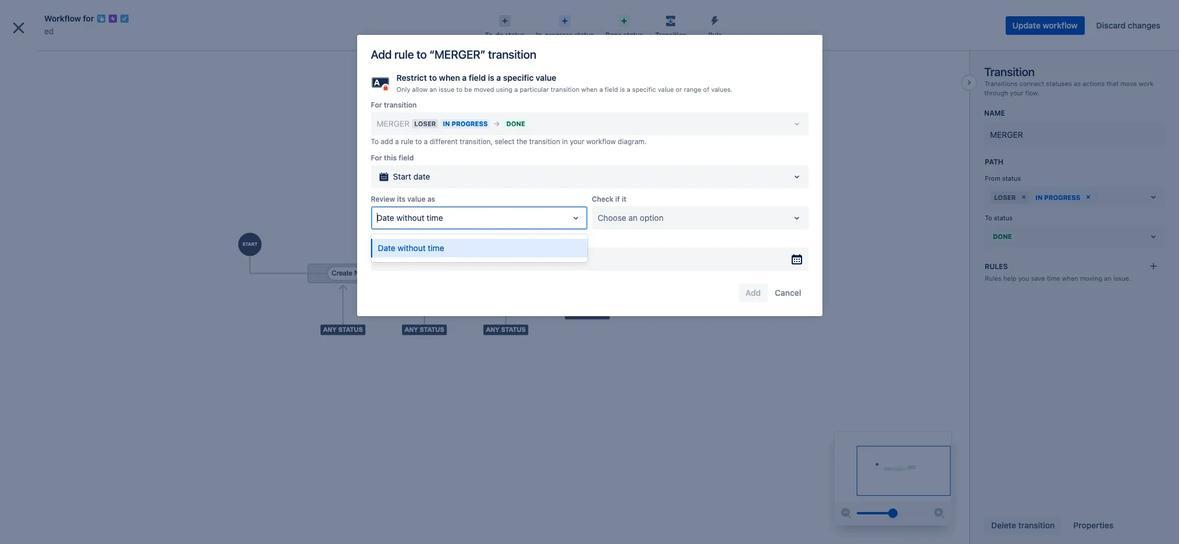 Task type: vqa. For each thing, say whether or not it's contained in the screenshot.
"up"
no



Task type: locate. For each thing, give the bounding box(es) containing it.
done right in-progress status
[[606, 31, 622, 38]]

to left different
[[415, 137, 422, 146]]

0 vertical spatial your
[[1010, 89, 1024, 96]]

time down review its value as
[[427, 213, 443, 223]]

open image inside check if it element
[[790, 211, 804, 225]]

date
[[377, 213, 394, 223], [378, 243, 396, 253]]

a right add
[[395, 137, 399, 146]]

as right its
[[427, 195, 435, 203]]

to
[[371, 137, 379, 146], [985, 214, 992, 222]]

Search field
[[958, 7, 1075, 25]]

2 for from the top
[[371, 153, 382, 162]]

1 horizontal spatial field
[[469, 73, 486, 83]]

1 vertical spatial is
[[620, 86, 625, 93]]

from status
[[985, 175, 1021, 182]]

clear image left the in
[[1020, 193, 1029, 202]]

0 horizontal spatial workflow
[[586, 137, 616, 146]]

field up the moved
[[469, 73, 486, 83]]

to down from
[[985, 214, 992, 222]]

0 vertical spatial when
[[439, 73, 460, 83]]

1 vertical spatial transition
[[985, 65, 1035, 79]]

as inside transition transitions connect statuses as actions that move work through your flow.
[[1074, 80, 1081, 87]]

actions
[[1083, 80, 1105, 87]]

workflow
[[1043, 20, 1078, 30], [586, 137, 616, 146]]

0 horizontal spatial open image
[[569, 211, 583, 225]]

ed inside transition dialog
[[44, 26, 54, 36]]

date
[[414, 171, 430, 181], [417, 254, 434, 264]]

save
[[1031, 275, 1045, 282]]

to left add
[[371, 137, 379, 146]]

statuses
[[1046, 80, 1072, 87]]

time inside transition dialog
[[1047, 275, 1060, 282]]

field up for transition element
[[605, 86, 618, 93]]

for transition element
[[371, 112, 808, 135]]

is up the moved
[[488, 73, 495, 83]]

a right "using"
[[514, 86, 518, 93]]

1 clear image from the left
[[1020, 193, 1029, 202]]

range
[[684, 86, 702, 93]]

your
[[1010, 89, 1024, 96], [570, 137, 584, 146]]

transition
[[656, 31, 687, 38], [985, 65, 1035, 79]]

when
[[439, 73, 460, 83], [581, 86, 598, 93], [1062, 275, 1079, 282]]

1 vertical spatial done
[[993, 233, 1012, 240]]

0 horizontal spatial the
[[403, 254, 415, 264]]

0 vertical spatial field
[[469, 73, 486, 83]]

to-do status button
[[479, 12, 531, 40]]

an
[[430, 86, 437, 93], [629, 213, 638, 223], [1104, 275, 1112, 282]]

status right from
[[1002, 175, 1021, 182]]

a
[[462, 73, 467, 83], [497, 73, 501, 83], [514, 86, 518, 93], [600, 86, 603, 93], [627, 86, 630, 93], [395, 137, 399, 146], [424, 137, 428, 146]]

1 vertical spatial to
[[985, 214, 992, 222]]

0 horizontal spatial is
[[488, 73, 495, 83]]

when left moving
[[1062, 275, 1079, 282]]

transition left rule
[[656, 31, 687, 38]]

date without time down review its value as
[[377, 213, 443, 223]]

transition left in
[[529, 137, 560, 146]]

without up select the date to check
[[398, 243, 426, 253]]

to
[[417, 48, 427, 61], [429, 73, 437, 83], [456, 86, 463, 93], [415, 137, 422, 146], [436, 254, 443, 264]]

to inside transition dialog
[[985, 214, 992, 222]]

value right this
[[387, 236, 406, 245]]

1 horizontal spatial open image
[[790, 211, 804, 225]]

0 horizontal spatial field
[[399, 153, 414, 162]]

connect
[[1020, 80, 1044, 87]]

rule
[[394, 48, 414, 61], [401, 137, 413, 146]]

transition button
[[649, 12, 693, 40]]

an left the option
[[629, 213, 638, 223]]

0 vertical spatial specific
[[503, 73, 534, 83]]

status
[[505, 31, 525, 38], [575, 31, 594, 38], [624, 31, 643, 38], [1002, 175, 1021, 182], [994, 214, 1013, 222]]

banner
[[0, 0, 1179, 33]]

1 horizontal spatial to
[[985, 214, 992, 222]]

date down review
[[377, 213, 394, 223]]

as inside add rule to "merger" transition dialog
[[427, 195, 435, 203]]

restrict to when a field is a specific value only allow an issue to be moved using a particular transition when a field is a specific value or range of values.
[[397, 73, 733, 93]]

0 vertical spatial date without time
[[377, 213, 443, 223]]

1 vertical spatial specific
[[632, 86, 656, 93]]

clear image
[[1020, 193, 1029, 202], [1084, 193, 1093, 202]]

1 vertical spatial an
[[629, 213, 638, 223]]

transition up "transitions"
[[985, 65, 1035, 79]]

this
[[371, 236, 386, 245]]

1 vertical spatial field
[[605, 86, 618, 93]]

rule
[[708, 31, 722, 38]]

done down to status
[[993, 233, 1012, 240]]

your left flow.
[[1010, 89, 1024, 96]]

1 horizontal spatial workflow
[[1043, 20, 1078, 30]]

rule button
[[693, 12, 737, 40]]

value left or
[[658, 86, 674, 93]]

1 horizontal spatial an
[[629, 213, 638, 223]]

transition inside transition popup button
[[656, 31, 687, 38]]

status inside 'popup button'
[[624, 31, 643, 38]]

0 vertical spatial as
[[1074, 80, 1081, 87]]

2 horizontal spatial an
[[1104, 275, 1112, 282]]

to right restrict
[[429, 73, 437, 83]]

1 vertical spatial when
[[581, 86, 598, 93]]

different
[[430, 137, 458, 146]]

for for for transition
[[371, 100, 382, 109]]

rules left help
[[985, 275, 1002, 282]]

rules for rules
[[985, 262, 1008, 271]]

0 vertical spatial ed
[[44, 26, 54, 36]]

zoom in image
[[933, 507, 947, 521]]

specific up "using"
[[503, 73, 534, 83]]

1 horizontal spatial clear image
[[1084, 193, 1093, 202]]

1 vertical spatial your
[[570, 137, 584, 146]]

as left the actions
[[1074, 80, 1081, 87]]

time up select the date to check
[[428, 243, 444, 253]]

for up add
[[371, 100, 382, 109]]

the right select
[[517, 137, 527, 146]]

to-do status
[[485, 31, 525, 38]]

for transition
[[371, 100, 417, 109]]

without down review its value as
[[397, 213, 425, 223]]

workflow inside add rule to "merger" transition dialog
[[586, 137, 616, 146]]

2 horizontal spatial open image
[[1147, 190, 1161, 204]]

0 vertical spatial rules
[[985, 262, 1008, 271]]

is up for transition element
[[620, 86, 625, 93]]

a left different
[[424, 137, 428, 146]]

for
[[83, 13, 94, 23]]

status left transition popup button
[[624, 31, 643, 38]]

date right the start
[[414, 171, 430, 181]]

date without time
[[377, 213, 443, 223], [378, 243, 444, 253]]

delete transition
[[992, 521, 1055, 531]]

choose an option
[[598, 213, 664, 223]]

date left check
[[417, 254, 434, 264]]

to up restrict
[[417, 48, 427, 61]]

start date
[[393, 171, 430, 181]]

transition dialog
[[0, 0, 1179, 545]]

progress
[[545, 31, 573, 38]]

0 vertical spatial for
[[371, 100, 382, 109]]

0 horizontal spatial transition
[[656, 31, 687, 38]]

workflow down for transition element
[[586, 137, 616, 146]]

transition right particular
[[551, 86, 580, 93]]

field right this
[[399, 153, 414, 162]]

1 for from the top
[[371, 100, 382, 109]]

open image
[[790, 170, 804, 184], [1147, 230, 1161, 244]]

1 horizontal spatial open image
[[1147, 230, 1161, 244]]

1 horizontal spatial your
[[1010, 89, 1024, 96]]

jira software image
[[30, 9, 108, 23], [30, 9, 108, 23]]

in
[[562, 137, 568, 146]]

cancel button
[[768, 284, 808, 302]]

group
[[5, 213, 135, 276], [5, 213, 135, 245], [5, 245, 135, 276]]

1 horizontal spatial as
[[1074, 80, 1081, 87]]

status for to status
[[994, 214, 1013, 222]]

clear image right progress
[[1084, 193, 1093, 202]]

date inside add rule to "merger" transition dialog
[[377, 213, 394, 223]]

done inside to status element
[[993, 233, 1012, 240]]

for
[[371, 100, 382, 109], [371, 153, 382, 162]]

is
[[488, 73, 495, 83], [620, 86, 625, 93]]

0 vertical spatial date
[[377, 213, 394, 223]]

time right save
[[1047, 275, 1060, 282]]

add rule to "merger" transition dialog
[[357, 35, 822, 316]]

to inside dialog
[[371, 137, 379, 146]]

delete transition button
[[985, 517, 1062, 535]]

done
[[606, 31, 622, 38], [993, 233, 1012, 240]]

clear image for loser
[[1020, 193, 1029, 202]]

0 horizontal spatial an
[[430, 86, 437, 93]]

specific
[[503, 73, 534, 83], [632, 86, 656, 93]]

0 horizontal spatial clear image
[[1020, 193, 1029, 202]]

without
[[397, 213, 425, 223], [398, 243, 426, 253]]

0 horizontal spatial to
[[371, 137, 379, 146]]

a up for transition element
[[600, 86, 603, 93]]

1 rules from the top
[[985, 262, 1008, 271]]

2 clear image from the left
[[1084, 193, 1093, 202]]

move
[[1121, 80, 1137, 87]]

0 vertical spatial open image
[[790, 170, 804, 184]]

add rule to "merger" transition
[[371, 48, 536, 61]]

the
[[517, 137, 527, 146], [403, 254, 415, 264]]

in
[[1036, 194, 1043, 201]]

1 vertical spatial open image
[[1147, 230, 1161, 244]]

name
[[985, 109, 1005, 118]]

1 vertical spatial as
[[427, 195, 435, 203]]

select
[[377, 254, 400, 264]]

0 horizontal spatial specific
[[503, 73, 534, 83]]

1 vertical spatial workflow
[[586, 137, 616, 146]]

0 vertical spatial to
[[371, 137, 379, 146]]

the right the 'select'
[[403, 254, 415, 264]]

transition right delete
[[1019, 521, 1055, 531]]

done status button
[[600, 12, 649, 40]]

an inside check if it element
[[629, 213, 638, 223]]

0 horizontal spatial open image
[[790, 170, 804, 184]]

an left issue.
[[1104, 275, 1112, 282]]

transition inside transition transitions connect statuses as actions that move work through your flow.
[[985, 65, 1035, 79]]

1 vertical spatial for
[[371, 153, 382, 162]]

start
[[393, 171, 411, 181]]

for for for this field
[[371, 153, 382, 162]]

1 horizontal spatial the
[[517, 137, 527, 146]]

time
[[427, 213, 443, 223], [428, 243, 444, 253], [1047, 275, 1060, 282]]

0 vertical spatial time
[[427, 213, 443, 223]]

date without time up select the date to check
[[378, 243, 444, 253]]

select
[[495, 137, 515, 146]]

0 vertical spatial an
[[430, 86, 437, 93]]

allow
[[412, 86, 428, 93]]

workflow right the 'update'
[[1043, 20, 1078, 30]]

primary element
[[7, 0, 958, 32]]

rules
[[985, 262, 1008, 271], [985, 275, 1002, 282]]

0 vertical spatial is
[[488, 73, 495, 83]]

when up for transition element
[[581, 86, 598, 93]]

date up the 'select'
[[378, 243, 396, 253]]

1 vertical spatial date without time
[[378, 243, 444, 253]]

0 vertical spatial date
[[414, 171, 430, 181]]

1 horizontal spatial transition
[[985, 65, 1035, 79]]

2 vertical spatial an
[[1104, 275, 1112, 282]]

0 vertical spatial without
[[397, 213, 425, 223]]

rules up help
[[985, 262, 1008, 271]]

when inside transition dialog
[[1062, 275, 1079, 282]]

2 vertical spatial time
[[1047, 275, 1060, 282]]

specific left or
[[632, 86, 656, 93]]

2 horizontal spatial when
[[1062, 275, 1079, 282]]

when up issue
[[439, 73, 460, 83]]

1 horizontal spatial done
[[993, 233, 1012, 240]]

rules help you save time when moving an issue.
[[985, 275, 1131, 282]]

from status element
[[985, 186, 1165, 209]]

0 vertical spatial workflow
[[1043, 20, 1078, 30]]

1 vertical spatial the
[[403, 254, 415, 264]]

1 horizontal spatial is
[[620, 86, 625, 93]]

workflow inside "button"
[[1043, 20, 1078, 30]]

done inside 'popup button'
[[606, 31, 622, 38]]

an right allow at top left
[[430, 86, 437, 93]]

clear image for in progress
[[1084, 193, 1093, 202]]

0 vertical spatial transition
[[656, 31, 687, 38]]

value
[[536, 73, 557, 83], [658, 86, 674, 93], [407, 195, 426, 203], [387, 236, 406, 245]]

time inside add rule to "merger" transition dialog
[[427, 213, 443, 223]]

loser
[[994, 194, 1016, 201]]

select the date to check
[[377, 254, 468, 264]]

1 vertical spatial rules
[[985, 275, 1002, 282]]

0 horizontal spatial done
[[606, 31, 622, 38]]

0 horizontal spatial your
[[570, 137, 584, 146]]

status down loser
[[994, 214, 1013, 222]]

open image
[[1147, 190, 1161, 204], [569, 211, 583, 225], [790, 211, 804, 225]]

0 horizontal spatial as
[[427, 195, 435, 203]]

add rule image
[[1149, 262, 1158, 271]]

2 vertical spatial when
[[1062, 275, 1079, 282]]

1 vertical spatial rule
[[401, 137, 413, 146]]

ed down workflow
[[44, 26, 54, 36]]

0 vertical spatial done
[[606, 31, 622, 38]]

2 rules from the top
[[985, 275, 1002, 282]]

transition down only
[[384, 100, 417, 109]]

a up 'be'
[[462, 73, 467, 83]]

0 vertical spatial rule
[[394, 48, 414, 61]]

progress
[[1045, 194, 1081, 201]]

for left this
[[371, 153, 382, 162]]

ed down ed link
[[35, 51, 45, 61]]

your right in
[[570, 137, 584, 146]]

check if it element
[[592, 206, 808, 230]]



Task type: describe. For each thing, give the bounding box(es) containing it.
do
[[496, 31, 503, 38]]

delete
[[992, 521, 1016, 531]]

in progress
[[1036, 194, 1081, 201]]

status right do
[[505, 31, 525, 38]]

using
[[496, 86, 513, 93]]

merger
[[990, 130, 1023, 140]]

2 vertical spatial field
[[399, 153, 414, 162]]

to left 'be'
[[456, 86, 463, 93]]

moved
[[474, 86, 494, 93]]

transition,
[[460, 137, 493, 146]]

to left check
[[436, 254, 443, 264]]

open image inside to status element
[[1147, 230, 1161, 244]]

this
[[384, 153, 397, 162]]

help
[[1004, 275, 1017, 282]]

values.
[[711, 86, 733, 93]]

its
[[397, 195, 406, 203]]

choose
[[598, 213, 626, 223]]

Review its value as text field
[[377, 212, 379, 224]]

done for done status
[[606, 31, 622, 38]]

open image inside from status element
[[1147, 190, 1161, 204]]

open image inside add rule to "merger" transition dialog
[[790, 170, 804, 184]]

this value
[[371, 236, 406, 245]]

a up "using"
[[497, 73, 501, 83]]

for this field
[[371, 153, 414, 162]]

moving
[[1080, 275, 1103, 282]]

your inside transition transitions connect statuses as actions that move work through your flow.
[[1010, 89, 1024, 96]]

without inside add rule to "merger" transition dialog
[[397, 213, 425, 223]]

open image for date without time
[[569, 211, 583, 225]]

to for to status
[[985, 214, 992, 222]]

properties
[[1074, 521, 1114, 531]]

Zoom level range field
[[857, 502, 929, 525]]

update workflow button
[[1006, 16, 1085, 35]]

workflow for
[[44, 13, 94, 23]]

to for to add a rule to a different transition, select the transition in your workflow diagram.
[[371, 137, 379, 146]]

in-
[[536, 31, 545, 38]]

"merger"
[[429, 48, 486, 61]]

close workflow editor image
[[9, 19, 28, 37]]

restrict
[[397, 73, 427, 83]]

done for done
[[993, 233, 1012, 240]]

to add a rule to a different transition, select the transition in your workflow diagram.
[[371, 137, 647, 146]]

discard changes
[[1097, 20, 1161, 30]]

1 vertical spatial ed
[[35, 51, 45, 61]]

zoom out image
[[840, 507, 854, 521]]

in-progress status button
[[531, 12, 600, 40]]

Check if it text field
[[598, 212, 600, 224]]

value right its
[[407, 195, 426, 203]]

issue.
[[1114, 275, 1131, 282]]

flow.
[[1026, 89, 1040, 96]]

1 vertical spatial time
[[428, 243, 444, 253]]

issue
[[439, 86, 455, 93]]

to status
[[985, 214, 1013, 222]]

transition for transition
[[656, 31, 687, 38]]

to status element
[[985, 225, 1165, 248]]

status for done status
[[624, 31, 643, 38]]

if
[[615, 195, 620, 203]]

1 vertical spatial without
[[398, 243, 426, 253]]

1 horizontal spatial when
[[581, 86, 598, 93]]

particular
[[520, 86, 549, 93]]

discard
[[1097, 20, 1126, 30]]

workflow
[[44, 13, 81, 23]]

cancel
[[775, 288, 801, 298]]

path
[[985, 158, 1004, 167]]

value up particular
[[536, 73, 557, 83]]

an inside transition dialog
[[1104, 275, 1112, 282]]

transition down to-do status
[[488, 48, 536, 61]]

from
[[985, 175, 1001, 182]]

work
[[1139, 80, 1154, 87]]

you
[[1019, 275, 1030, 282]]

status for from status
[[1002, 175, 1021, 182]]

option
[[640, 213, 664, 223]]

transition inside restrict to when a field is a specific value only allow an issue to be moved using a particular transition when a field is a specific value or range of values.
[[551, 86, 580, 93]]

update
[[1013, 20, 1041, 30]]

discard changes button
[[1090, 16, 1168, 35]]

transition for transition transitions connect statuses as actions that move work through your flow.
[[985, 65, 1035, 79]]

a left or
[[627, 86, 630, 93]]

done status
[[606, 31, 643, 38]]

check
[[592, 195, 614, 203]]

of
[[703, 86, 710, 93]]

transitions
[[985, 80, 1018, 87]]

add
[[381, 137, 393, 146]]

add
[[371, 48, 392, 61]]

1 vertical spatial date
[[417, 254, 434, 264]]

1 vertical spatial date
[[378, 243, 396, 253]]

0 horizontal spatial when
[[439, 73, 460, 83]]

transition transitions connect statuses as actions that move work through your flow.
[[985, 65, 1154, 96]]

changes
[[1128, 20, 1161, 30]]

update workflow
[[1013, 20, 1078, 30]]

to-
[[485, 31, 496, 38]]

review its value as
[[371, 195, 435, 203]]

through
[[985, 89, 1008, 96]]

be
[[464, 86, 472, 93]]

check if it
[[592, 195, 627, 203]]

properties button
[[1067, 517, 1121, 535]]

status right progress
[[575, 31, 594, 38]]

or
[[676, 86, 682, 93]]

an inside restrict to when a field is a specific value only allow an issue to be moved using a particular transition when a field is a specific value or range of values.
[[430, 86, 437, 93]]

you're in the workflow viewfinder, use the arrow keys to move it element
[[835, 432, 951, 502]]

it
[[622, 195, 627, 203]]

rules for rules help you save time when moving an issue.
[[985, 275, 1002, 282]]

diagram.
[[618, 137, 647, 146]]

open image for choose an option
[[790, 211, 804, 225]]

0 vertical spatial the
[[517, 137, 527, 146]]

date without time inside add rule to "merger" transition dialog
[[377, 213, 443, 223]]

transition inside 'button'
[[1019, 521, 1055, 531]]

1 horizontal spatial specific
[[632, 86, 656, 93]]

review
[[371, 195, 395, 203]]

your inside add rule to "merger" transition dialog
[[570, 137, 584, 146]]

in-progress status
[[536, 31, 594, 38]]

only
[[397, 86, 410, 93]]

2 horizontal spatial field
[[605, 86, 618, 93]]

ed link
[[44, 24, 54, 38]]

that
[[1107, 80, 1119, 87]]

check
[[446, 254, 468, 264]]



